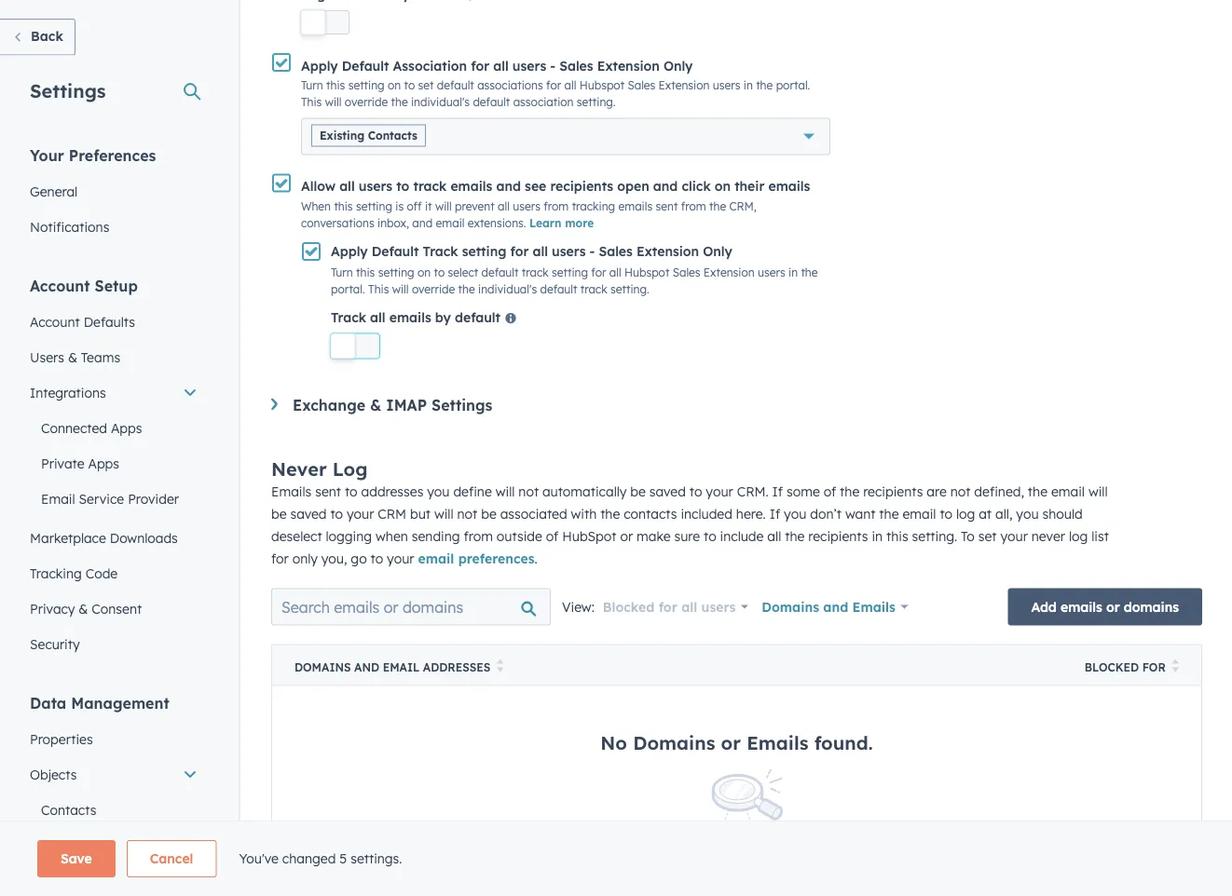 Task type: locate. For each thing, give the bounding box(es) containing it.
2 vertical spatial in
[[872, 528, 883, 544]]

contacts
[[624, 506, 677, 522]]

-
[[550, 57, 556, 74], [590, 243, 595, 260]]

this up existing
[[301, 95, 322, 109]]

saved up deselect
[[290, 506, 327, 522]]

you,
[[321, 550, 347, 567]]

emails
[[451, 178, 493, 194], [769, 178, 811, 194], [619, 199, 653, 213], [389, 309, 431, 326], [1061, 599, 1103, 615]]

apply down conversations
[[331, 243, 368, 260]]

settings down "back"
[[30, 79, 106, 102]]

individual's inside apply default track setting for all users - sales extension only turn this setting on to select default track setting for all hubspot sales extension users in the portal. this will override the individual's default track setting.
[[478, 282, 537, 296]]

to down the included
[[704, 528, 717, 544]]

on right click
[[715, 178, 731, 194]]

on left select
[[418, 265, 431, 279]]

0 vertical spatial settings
[[30, 79, 106, 102]]

2 horizontal spatial &
[[370, 396, 382, 414]]

automatically
[[543, 483, 627, 500]]

your
[[30, 146, 64, 165]]

portal. inside turn this setting on to set default associations for all hubspot sales extension users in the portal. this will override the individual's default association setting.
[[776, 78, 810, 92]]

association
[[513, 95, 574, 109]]

emails right add
[[1061, 599, 1103, 615]]

0 horizontal spatial email
[[41, 491, 75, 507]]

this up track all emails by default
[[368, 282, 389, 296]]

are
[[927, 483, 947, 500]]

be down 'define'
[[481, 506, 497, 522]]

from down click
[[681, 199, 706, 213]]

1 vertical spatial setting.
[[611, 282, 650, 296]]

to right go
[[371, 550, 383, 567]]

of up don't
[[824, 483, 836, 500]]

0 horizontal spatial &
[[68, 349, 77, 365]]

1 vertical spatial recipients
[[863, 483, 923, 500]]

general
[[30, 183, 78, 200]]

all inside when this setting is off it will prevent all users from tracking emails sent from the crm, conversations inbox, and email extensions.
[[498, 199, 510, 213]]

will right it
[[435, 199, 452, 213]]

preferences
[[69, 146, 156, 165]]

0 vertical spatial apply
[[301, 57, 338, 74]]

0 horizontal spatial on
[[388, 78, 401, 92]]

1 horizontal spatial or
[[721, 731, 741, 755]]

saved up contacts at the right
[[650, 483, 686, 500]]

1 horizontal spatial on
[[418, 265, 431, 279]]

learn more
[[529, 216, 594, 230]]

1 vertical spatial this
[[368, 282, 389, 296]]

1 horizontal spatial press to sort. element
[[1172, 659, 1179, 675]]

logging
[[326, 528, 372, 544]]

inbox,
[[378, 216, 409, 230]]

not
[[519, 483, 539, 500], [951, 483, 971, 500], [457, 506, 478, 522]]

1 horizontal spatial this
[[368, 282, 389, 296]]

1 horizontal spatial blocked
[[1085, 660, 1139, 674]]

email down private
[[41, 491, 75, 507]]

emails down open
[[619, 199, 653, 213]]

email inside account setup "element"
[[41, 491, 75, 507]]

or
[[620, 528, 633, 544], [1107, 599, 1120, 615], [721, 731, 741, 755]]

1 vertical spatial or
[[1107, 599, 1120, 615]]

1 press to sort. element from the left
[[497, 659, 504, 675]]

default left the 'association'
[[342, 57, 389, 74]]

track up select
[[423, 243, 458, 260]]

2 account from the top
[[30, 314, 80, 330]]

only
[[664, 57, 693, 74], [703, 243, 732, 260]]

1 horizontal spatial log
[[1069, 528, 1088, 544]]

override inside apply default track setting for all users - sales extension only turn this setting on to select default track setting for all hubspot sales extension users in the portal. this will override the individual's default track setting.
[[412, 282, 455, 296]]

1 vertical spatial sent
[[315, 483, 341, 500]]

email down sending
[[418, 550, 454, 567]]

sent
[[656, 199, 678, 213], [315, 483, 341, 500]]

will inside turn this setting on to set default associations for all hubspot sales extension users in the portal. this will override the individual's default association setting.
[[325, 95, 342, 109]]

1 vertical spatial emails
[[853, 599, 896, 615]]

set inside turn this setting on to set default associations for all hubspot sales extension users in the portal. this will override the individual's default association setting.
[[418, 78, 434, 92]]

from up learn more
[[544, 199, 569, 213]]

1 horizontal spatial set
[[979, 528, 997, 544]]

never
[[1032, 528, 1066, 544]]

1 vertical spatial log
[[1069, 528, 1088, 544]]

0 vertical spatial -
[[550, 57, 556, 74]]

0 horizontal spatial sent
[[315, 483, 341, 500]]

1 vertical spatial contacts
[[41, 802, 96, 819]]

0 vertical spatial on
[[388, 78, 401, 92]]

to
[[404, 78, 415, 92], [396, 178, 410, 194], [434, 265, 445, 279], [345, 483, 358, 500], [690, 483, 702, 500], [330, 506, 343, 522], [940, 506, 953, 522], [704, 528, 717, 544], [371, 550, 383, 567]]

0 horizontal spatial track
[[413, 178, 447, 194]]

1 horizontal spatial individual's
[[478, 282, 537, 296]]

1 vertical spatial on
[[715, 178, 731, 194]]

properties link
[[19, 722, 209, 757]]

0 vertical spatial or
[[620, 528, 633, 544]]

properties
[[30, 731, 93, 748]]

private
[[41, 455, 84, 472]]

1 horizontal spatial -
[[590, 243, 595, 260]]

include
[[720, 528, 764, 544]]

press to sort. element inside the domains and email addresses button
[[497, 659, 504, 675]]

deselect
[[271, 528, 322, 544]]

1 vertical spatial &
[[370, 396, 382, 414]]

2 horizontal spatial domains
[[762, 599, 820, 615]]

log left list
[[1069, 528, 1088, 544]]

account for account defaults
[[30, 314, 80, 330]]

1 vertical spatial set
[[979, 528, 997, 544]]

settings right imap at the left top
[[432, 396, 493, 414]]

contacts inside popup button
[[368, 129, 418, 143]]

default for association
[[342, 57, 389, 74]]

log left at
[[956, 506, 975, 522]]

for up the domains and email addresses button
[[659, 599, 678, 615]]

defaults
[[84, 314, 135, 330]]

apps for connected apps
[[111, 420, 142, 436]]

never
[[271, 457, 327, 480]]

& right users
[[68, 349, 77, 365]]

default
[[342, 57, 389, 74], [372, 243, 419, 260]]

you right all,
[[1017, 506, 1039, 522]]

1 vertical spatial hubspot
[[625, 265, 670, 279]]

default down associations
[[473, 95, 510, 109]]

to down are at bottom
[[940, 506, 953, 522]]

& inside "link"
[[79, 601, 88, 617]]

on inside turn this setting on to set default associations for all hubspot sales extension users in the portal. this will override the individual's default association setting.
[[388, 78, 401, 92]]

setting
[[348, 78, 385, 92], [356, 199, 392, 213], [462, 243, 507, 260], [378, 265, 415, 279], [552, 265, 588, 279]]

existing contacts button
[[301, 118, 831, 155]]

will right 'define'
[[496, 483, 515, 500]]

2 vertical spatial track
[[581, 282, 608, 296]]

0 vertical spatial hubspot
[[580, 78, 625, 92]]

back link
[[0, 19, 75, 55]]

blocked right view:
[[603, 599, 655, 615]]

- up turn this setting on to set default associations for all hubspot sales extension users in the portal. this will override the individual's default association setting.
[[550, 57, 556, 74]]

2 vertical spatial or
[[721, 731, 741, 755]]

all right include
[[768, 528, 782, 544]]

you
[[427, 483, 450, 500], [784, 506, 807, 522], [1017, 506, 1039, 522]]

0 vertical spatial setting.
[[577, 95, 616, 109]]

you up but
[[427, 483, 450, 500]]

domains for domains and emails
[[762, 599, 820, 615]]

.
[[535, 550, 538, 567]]

your preferences element
[[19, 145, 209, 245]]

1 vertical spatial default
[[372, 243, 419, 260]]

or inside "button"
[[1107, 599, 1120, 615]]

will right but
[[434, 506, 454, 522]]

select
[[448, 265, 478, 279]]

hubspot inside apply default track setting for all users - sales extension only turn this setting on to select default track setting for all hubspot sales extension users in the portal. this will override the individual's default track setting.
[[625, 265, 670, 279]]

with
[[571, 506, 597, 522]]

press to sort. element right blocked for
[[1172, 659, 1179, 675]]

0 horizontal spatial emails
[[271, 483, 312, 500]]

for inside "popup button"
[[659, 599, 678, 615]]

0 horizontal spatial this
[[301, 95, 322, 109]]

no domains or emails found.
[[601, 731, 873, 755]]

privacy & consent link
[[19, 592, 209, 627]]

setting left is
[[356, 199, 392, 213]]

1 vertical spatial turn
[[331, 265, 353, 279]]

for down extensions.
[[510, 243, 529, 260]]

0 horizontal spatial domains
[[295, 660, 351, 674]]

0 horizontal spatial saved
[[290, 506, 327, 522]]

0 vertical spatial contacts
[[368, 129, 418, 143]]

all inside turn this setting on to set default associations for all hubspot sales extension users in the portal. this will override the individual's default association setting.
[[564, 78, 576, 92]]

0 vertical spatial only
[[664, 57, 693, 74]]

to inside apply default track setting for all users - sales extension only turn this setting on to select default track setting for all hubspot sales extension users in the portal. this will override the individual's default track setting.
[[434, 265, 445, 279]]

0 vertical spatial override
[[345, 95, 388, 109]]

management
[[71, 694, 169, 713]]

& for users
[[68, 349, 77, 365]]

all down learn
[[533, 243, 548, 260]]

will up existing
[[325, 95, 342, 109]]

recipients up want
[[863, 483, 923, 500]]

be up contacts at the right
[[631, 483, 646, 500]]

all right the allow
[[339, 178, 355, 194]]

included
[[681, 506, 733, 522]]

0 vertical spatial email
[[41, 491, 75, 507]]

default down learn more link
[[540, 282, 577, 296]]

0 horizontal spatial only
[[664, 57, 693, 74]]

1 vertical spatial track
[[522, 265, 549, 279]]

press to sort. element inside blocked for button
[[1172, 659, 1179, 675]]

not up associated
[[519, 483, 539, 500]]

this inside turn this setting on to set default associations for all hubspot sales extension users in the portal. this will override the individual's default association setting.
[[301, 95, 322, 109]]

override inside turn this setting on to set default associations for all hubspot sales extension users in the portal. this will override the individual's default association setting.
[[345, 95, 388, 109]]

blocked for blocked for
[[1085, 660, 1139, 674]]

0 horizontal spatial in
[[744, 78, 753, 92]]

2 vertical spatial emails
[[747, 731, 809, 755]]

apply for apply default track setting for all users - sales extension only turn this setting on to select default track setting for all hubspot sales extension users in the portal. this will override the individual's default track setting.
[[331, 243, 368, 260]]

1 vertical spatial in
[[789, 265, 798, 279]]

1 account from the top
[[30, 276, 90, 295]]

individual's down the 'association'
[[411, 95, 470, 109]]

domains inside popup button
[[762, 599, 820, 615]]

emails inside popup button
[[853, 599, 896, 615]]

setting inside when this setting is off it will prevent all users from tracking emails sent from the crm, conversations inbox, and email extensions.
[[356, 199, 392, 213]]

go
[[351, 550, 367, 567]]

0 horizontal spatial from
[[464, 528, 493, 544]]

be up deselect
[[271, 506, 287, 522]]

0 vertical spatial default
[[342, 57, 389, 74]]

all down tracking
[[609, 265, 621, 279]]

2 horizontal spatial on
[[715, 178, 731, 194]]

domains
[[1124, 599, 1179, 615]]

track down learn
[[522, 265, 549, 279]]

this inside apply default track setting for all users - sales extension only turn this setting on to select default track setting for all hubspot sales extension users in the portal. this will override the individual's default track setting.
[[368, 282, 389, 296]]

2 horizontal spatial from
[[681, 199, 706, 213]]

1 vertical spatial domains
[[295, 660, 351, 674]]

recipients up tracking
[[550, 178, 614, 194]]

1 horizontal spatial track
[[423, 243, 458, 260]]

account up account defaults
[[30, 276, 90, 295]]

changed
[[282, 851, 336, 867]]

turn
[[301, 78, 323, 92], [331, 265, 353, 279]]

email
[[41, 491, 75, 507], [383, 660, 420, 674]]

override
[[345, 95, 388, 109], [412, 282, 455, 296]]

for inside emails sent to addresses you define will not automatically be saved to your crm. if some of the recipients are not defined, the email will be saved to your crm but will not be associated with the contacts included here. if you don't want the email to log at all, you should deselect logging when sending from outside of hubspot or make sure to include all the recipients in this setting. to set your never log list for only you, go to your
[[271, 550, 289, 567]]

blocked inside "popup button"
[[603, 599, 655, 615]]

of down associated
[[546, 528, 559, 544]]

individual's inside turn this setting on to set default associations for all hubspot sales extension users in the portal. this will override the individual's default association setting.
[[411, 95, 470, 109]]

apply
[[301, 57, 338, 74], [331, 243, 368, 260]]

emails inside add emails or domains "button"
[[1061, 599, 1103, 615]]

imap
[[386, 396, 427, 414]]

apply default track setting for all users - sales extension only turn this setting on to select default track setting for all hubspot sales extension users in the portal. this will override the individual's default track setting.
[[331, 243, 818, 296]]

from inside emails sent to addresses you define will not automatically be saved to your crm. if some of the recipients are not defined, the email will be saved to your crm but will not be associated with the contacts included here. if you don't want the email to log at all, you should deselect logging when sending from outside of hubspot or make sure to include all the recipients in this setting. to set your never log list for only you, go to your
[[464, 528, 493, 544]]

1 horizontal spatial contacts
[[368, 129, 418, 143]]

emails up prevent
[[451, 178, 493, 194]]

contacts right existing
[[368, 129, 418, 143]]

make
[[637, 528, 671, 544]]

save
[[61, 851, 92, 867]]

will up list
[[1089, 483, 1108, 500]]

2 horizontal spatial emails
[[853, 599, 896, 615]]

when
[[301, 199, 331, 213]]

track down more at the left of the page
[[581, 282, 608, 296]]

1 horizontal spatial email
[[383, 660, 420, 674]]

email down prevent
[[436, 216, 465, 230]]

0 vertical spatial sent
[[656, 199, 678, 213]]

track up exchange
[[331, 309, 366, 326]]

tracking code link
[[19, 556, 209, 592]]

0 vertical spatial emails
[[271, 483, 312, 500]]

0 horizontal spatial log
[[956, 506, 975, 522]]

0 vertical spatial turn
[[301, 78, 323, 92]]

set down the 'association'
[[418, 78, 434, 92]]

1 horizontal spatial domains
[[633, 731, 715, 755]]

1 horizontal spatial &
[[79, 601, 88, 617]]

only
[[292, 550, 318, 567]]

domains inside button
[[295, 660, 351, 674]]

0 horizontal spatial blocked
[[603, 599, 655, 615]]

general link
[[19, 174, 209, 209]]

0 vertical spatial log
[[956, 506, 975, 522]]

setting. up "existing contacts" popup button
[[577, 95, 616, 109]]

0 horizontal spatial not
[[457, 506, 478, 522]]

0 horizontal spatial contacts
[[41, 802, 96, 819]]

your
[[706, 483, 733, 500], [347, 506, 374, 522], [1001, 528, 1028, 544], [387, 550, 414, 567]]

turn inside apply default track setting for all users - sales extension only turn this setting on to select default track setting for all hubspot sales extension users in the portal. this will override the individual's default track setting.
[[331, 265, 353, 279]]

1 vertical spatial -
[[590, 243, 595, 260]]

this left 'to'
[[887, 528, 909, 544]]

from up email preferences .
[[464, 528, 493, 544]]

1 vertical spatial blocked
[[1085, 660, 1139, 674]]

users inside turn this setting on to set default associations for all hubspot sales extension users in the portal. this will override the individual's default association setting.
[[713, 78, 741, 92]]

learn
[[529, 216, 562, 230]]

2 horizontal spatial you
[[1017, 506, 1039, 522]]

you down some
[[784, 506, 807, 522]]

don't
[[810, 506, 842, 522]]

press to sort. element for blocked for
[[1172, 659, 1179, 675]]

track up it
[[413, 178, 447, 194]]

0 horizontal spatial be
[[271, 506, 287, 522]]

contacts down objects
[[41, 802, 96, 819]]

sent right tracking
[[656, 199, 678, 213]]

1 horizontal spatial of
[[824, 483, 836, 500]]

override up by
[[412, 282, 455, 296]]

all,
[[996, 506, 1013, 522]]

0 horizontal spatial press to sort. element
[[497, 659, 504, 675]]

1 vertical spatial only
[[703, 243, 732, 260]]

if right the here.
[[770, 506, 780, 522]]

hubspot down open
[[625, 265, 670, 279]]

0 vertical spatial individual's
[[411, 95, 470, 109]]

setting. inside apply default track setting for all users - sales extension only turn this setting on to select default track setting for all hubspot sales extension users in the portal. this will override the individual's default track setting.
[[611, 282, 650, 296]]

track
[[423, 243, 458, 260], [331, 309, 366, 326]]

exchange
[[293, 396, 366, 414]]

0 vertical spatial recipients
[[550, 178, 614, 194]]

default down inbox,
[[372, 243, 419, 260]]

marketplace downloads
[[30, 530, 178, 546]]

email left addresses
[[383, 660, 420, 674]]

default right select
[[482, 265, 519, 279]]

blocked inside button
[[1085, 660, 1139, 674]]

1 horizontal spatial saved
[[650, 483, 686, 500]]

2 press to sort. element from the left
[[1172, 659, 1179, 675]]

service
[[79, 491, 124, 507]]

apply up existing
[[301, 57, 338, 74]]

associated
[[500, 506, 567, 522]]

2 horizontal spatial in
[[872, 528, 883, 544]]

your down when
[[387, 550, 414, 567]]

0 vertical spatial set
[[418, 78, 434, 92]]

& right the privacy
[[79, 601, 88, 617]]

& for privacy
[[79, 601, 88, 617]]

notifications
[[30, 219, 109, 235]]

see
[[525, 178, 547, 194]]

default for track
[[372, 243, 419, 260]]

objects
[[30, 767, 77, 783]]

in inside emails sent to addresses you define will not automatically be saved to your crm. if some of the recipients are not defined, the email will be saved to your crm but will not be associated with the contacts included here. if you don't want the email to log at all, you should deselect logging when sending from outside of hubspot or make sure to include all the recipients in this setting. to set your never log list for only you, go to your
[[872, 528, 883, 544]]

hubspot up "existing contacts" popup button
[[580, 78, 625, 92]]

turn up existing
[[301, 78, 323, 92]]

setting inside turn this setting on to set default associations for all hubspot sales extension users in the portal. this will override the individual's default association setting.
[[348, 78, 385, 92]]

setting up existing contacts
[[348, 78, 385, 92]]

for inside turn this setting on to set default associations for all hubspot sales extension users in the portal. this will override the individual's default association setting.
[[546, 78, 561, 92]]

0 horizontal spatial -
[[550, 57, 556, 74]]

hubspot
[[580, 78, 625, 92], [625, 265, 670, 279]]

1 vertical spatial override
[[412, 282, 455, 296]]

apps up "service"
[[88, 455, 119, 472]]

default inside apply default track setting for all users - sales extension only turn this setting on to select default track setting for all hubspot sales extension users in the portal. this will override the individual's default track setting.
[[372, 243, 419, 260]]

individual's down select
[[478, 282, 537, 296]]

the inside when this setting is off it will prevent all users from tracking emails sent from the crm, conversations inbox, and email extensions.
[[709, 199, 726, 213]]

privacy
[[30, 601, 75, 617]]

for left press to sort. icon
[[1143, 660, 1166, 674]]

& left imap at the left top
[[370, 396, 382, 414]]

will inside apply default track setting for all users - sales extension only turn this setting on to select default track setting for all hubspot sales extension users in the portal. this will override the individual's default track setting.
[[392, 282, 409, 296]]

portal.
[[776, 78, 810, 92], [331, 282, 365, 296]]

2 vertical spatial setting.
[[912, 528, 958, 544]]

setting. down tracking
[[611, 282, 650, 296]]

for down more at the left of the page
[[591, 265, 606, 279]]

users & teams
[[30, 349, 120, 365]]

or for add emails or domains
[[1107, 599, 1120, 615]]

to left select
[[434, 265, 445, 279]]

apply inside apply default track setting for all users - sales extension only turn this setting on to select default track setting for all hubspot sales extension users in the portal. this will override the individual's default track setting.
[[331, 243, 368, 260]]

your down all,
[[1001, 528, 1028, 544]]

consent
[[92, 601, 142, 617]]

press to sort. element
[[497, 659, 504, 675], [1172, 659, 1179, 675]]

users inside "popup button"
[[702, 599, 736, 615]]

5
[[340, 851, 347, 867]]

track inside apply default track setting for all users - sales extension only turn this setting on to select default track setting for all hubspot sales extension users in the portal. this will override the individual's default track setting.
[[423, 243, 458, 260]]

1 vertical spatial track
[[331, 309, 366, 326]]

0 vertical spatial in
[[744, 78, 753, 92]]

not right are at bottom
[[951, 483, 971, 500]]

not down 'define'
[[457, 506, 478, 522]]

0 horizontal spatial turn
[[301, 78, 323, 92]]

set
[[418, 78, 434, 92], [979, 528, 997, 544]]

when
[[376, 528, 408, 544]]

account defaults link
[[19, 304, 209, 340]]



Task type: describe. For each thing, give the bounding box(es) containing it.
will inside when this setting is off it will prevent all users from tracking emails sent from the crm, conversations inbox, and email extensions.
[[435, 199, 452, 213]]

0 vertical spatial saved
[[650, 483, 686, 500]]

view:
[[562, 599, 595, 615]]

private apps
[[41, 455, 119, 472]]

setting. inside emails sent to addresses you define will not automatically be saved to your crm. if some of the recipients are not defined, the email will be saved to your crm but will not be associated with the contacts included here. if you don't want the email to log at all, you should deselect logging when sending from outside of hubspot or make sure to include all the recipients in this setting. to set your never log list for only you, go to your
[[912, 528, 958, 544]]

domains and email addresses
[[295, 660, 491, 674]]

emails inside when this setting is off it will prevent all users from tracking emails sent from the crm, conversations inbox, and email extensions.
[[619, 199, 653, 213]]

settings.
[[351, 851, 402, 867]]

addresses
[[423, 660, 491, 674]]

0 vertical spatial if
[[772, 483, 783, 500]]

cancel button
[[127, 841, 217, 878]]

click
[[682, 178, 711, 194]]

press to sort. element for domains and email addresses
[[497, 659, 504, 675]]

and inside when this setting is off it will prevent all users from tracking emails sent from the crm, conversations inbox, and email extensions.
[[412, 216, 433, 230]]

to up logging
[[330, 506, 343, 522]]

turn this setting on to set default associations for all hubspot sales extension users in the portal. this will override the individual's default association setting.
[[301, 78, 810, 109]]

sales down click
[[673, 265, 701, 279]]

on inside apply default track setting for all users - sales extension only turn this setting on to select default track setting for all hubspot sales extension users in the portal. this will override the individual's default track setting.
[[418, 265, 431, 279]]

turn inside turn this setting on to set default associations for all hubspot sales extension users in the portal. this will override the individual's default association setting.
[[301, 78, 323, 92]]

default right by
[[455, 309, 501, 326]]

users inside when this setting is off it will prevent all users from tracking emails sent from the crm, conversations inbox, and email extensions.
[[513, 199, 541, 213]]

0 vertical spatial track
[[413, 178, 447, 194]]

all left by
[[370, 309, 386, 326]]

you've
[[239, 851, 279, 867]]

sending
[[412, 528, 460, 544]]

users
[[30, 349, 64, 365]]

or inside emails sent to addresses you define will not automatically be saved to your crm. if some of the recipients are not defined, the email will be saved to your crm but will not be associated with the contacts included here. if you don't want the email to log at all, you should deselect logging when sending from outside of hubspot or make sure to include all the recipients in this setting. to set your never log list for only you, go to your
[[620, 528, 633, 544]]

at
[[979, 506, 992, 522]]

1 horizontal spatial from
[[544, 199, 569, 213]]

0 vertical spatial of
[[824, 483, 836, 500]]

found.
[[814, 731, 873, 755]]

sales down tracking
[[599, 243, 633, 260]]

extension inside turn this setting on to set default associations for all hubspot sales extension users in the portal. this will override the individual's default association setting.
[[659, 78, 710, 92]]

- inside apply default track setting for all users - sales extension only turn this setting on to select default track setting for all hubspot sales extension users in the portal. this will override the individual's default track setting.
[[590, 243, 595, 260]]

this inside turn this setting on to set default associations for all hubspot sales extension users in the portal. this will override the individual's default association setting.
[[326, 78, 345, 92]]

hubspot inside turn this setting on to set default associations for all hubspot sales extension users in the portal. this will override the individual's default association setting.
[[580, 78, 625, 92]]

and inside button
[[354, 660, 380, 674]]

apps for private apps
[[88, 455, 119, 472]]

learn more link
[[529, 216, 594, 230]]

account setup
[[30, 276, 138, 295]]

preferences
[[458, 550, 535, 567]]

this inside emails sent to addresses you define will not automatically be saved to your crm. if some of the recipients are not defined, the email will be saved to your crm but will not be associated with the contacts included here. if you don't want the email to log at all, you should deselect logging when sending from outside of hubspot or make sure to include all the recipients in this setting. to set your never log list for only you, go to your
[[887, 528, 909, 544]]

press to sort. image
[[497, 659, 504, 673]]

code
[[85, 565, 118, 582]]

all inside emails sent to addresses you define will not automatically be saved to your crm. if some of the recipients are not defined, the email will be saved to your crm but will not be associated with the contacts included here. if you don't want the email to log at all, you should deselect logging when sending from outside of hubspot or make sure to include all the recipients in this setting. to set your never log list for only you, go to your
[[768, 528, 782, 544]]

sales up turn this setting on to set default associations for all hubspot sales extension users in the portal. this will override the individual's default association setting.
[[560, 57, 593, 74]]

open
[[617, 178, 650, 194]]

to inside turn this setting on to set default associations for all hubspot sales extension users in the portal. this will override the individual's default association setting.
[[404, 78, 415, 92]]

or for no domains or emails found.
[[721, 731, 741, 755]]

caret image
[[271, 398, 278, 410]]

setting down learn more link
[[552, 265, 588, 279]]

all inside "popup button"
[[682, 599, 698, 615]]

it
[[425, 199, 432, 213]]

your up logging
[[347, 506, 374, 522]]

domains and emails
[[762, 599, 896, 615]]

teams
[[81, 349, 120, 365]]

setting up select
[[462, 243, 507, 260]]

& for exchange
[[370, 396, 382, 414]]

0 horizontal spatial track
[[331, 309, 366, 326]]

integrations
[[30, 385, 106, 401]]

data management
[[30, 694, 169, 713]]

emails inside emails sent to addresses you define will not automatically be saved to your crm. if some of the recipients are not defined, the email will be saved to your crm but will not be associated with the contacts included here. if you don't want the email to log at all, you should deselect logging when sending from outside of hubspot or make sure to include all the recipients in this setting. to set your never log list for only you, go to your
[[271, 483, 312, 500]]

to up is
[[396, 178, 410, 194]]

defined,
[[975, 483, 1025, 500]]

crm
[[378, 506, 407, 522]]

0 horizontal spatial you
[[427, 483, 450, 500]]

private apps link
[[19, 446, 209, 482]]

users & teams link
[[19, 340, 209, 375]]

blocked for all users
[[603, 599, 736, 615]]

sure
[[674, 528, 700, 544]]

security
[[30, 636, 80, 653]]

save button
[[37, 841, 115, 878]]

set inside emails sent to addresses you define will not automatically be saved to your crm. if some of the recipients are not defined, the email will be saved to your crm but will not be associated with the contacts included here. if you don't want the email to log at all, you should deselect logging when sending from outside of hubspot or make sure to include all the recipients in this setting. to set your never log list for only you, go to your
[[979, 528, 997, 544]]

default down the 'association'
[[437, 78, 474, 92]]

for up associations
[[471, 57, 490, 74]]

associations
[[477, 78, 543, 92]]

you've changed 5 settings.
[[239, 851, 402, 867]]

existing
[[320, 129, 365, 143]]

allow
[[301, 178, 336, 194]]

email up 'should'
[[1052, 483, 1085, 500]]

here.
[[736, 506, 766, 522]]

press to sort. image
[[1172, 659, 1179, 673]]

to down log
[[345, 483, 358, 500]]

1 horizontal spatial be
[[481, 506, 497, 522]]

security link
[[19, 627, 209, 662]]

email service provider
[[41, 491, 179, 507]]

hubspot
[[562, 528, 617, 544]]

connected apps
[[41, 420, 142, 436]]

all up associations
[[493, 57, 509, 74]]

connected
[[41, 420, 107, 436]]

setting. inside turn this setting on to set default associations for all hubspot sales extension users in the portal. this will override the individual's default association setting.
[[577, 95, 616, 109]]

crm,
[[729, 199, 757, 213]]

1 vertical spatial if
[[770, 506, 780, 522]]

1 vertical spatial saved
[[290, 506, 327, 522]]

email inside button
[[383, 660, 420, 674]]

tracking
[[572, 199, 615, 213]]

Search emails or domains search field
[[271, 589, 551, 626]]

1 vertical spatial of
[[546, 528, 559, 544]]

data management element
[[19, 693, 209, 897]]

blocked for button
[[1063, 645, 1202, 686]]

1 horizontal spatial emails
[[747, 731, 809, 755]]

2 horizontal spatial track
[[581, 282, 608, 296]]

data
[[30, 694, 66, 713]]

1 horizontal spatial you
[[784, 506, 807, 522]]

blocked for blocked for all users
[[603, 599, 655, 615]]

to up the included
[[690, 483, 702, 500]]

marketplace downloads link
[[19, 521, 209, 556]]

2 vertical spatial domains
[[633, 731, 715, 755]]

2 horizontal spatial be
[[631, 483, 646, 500]]

contacts link
[[19, 793, 209, 828]]

your up the included
[[706, 483, 733, 500]]

sent inside emails sent to addresses you define will not automatically be saved to your crm. if some of the recipients are not defined, the email will be saved to your crm but will not be associated with the contacts included here. if you don't want the email to log at all, you should deselect logging when sending from outside of hubspot or make sure to include all the recipients in this setting. to set your never log list for only you, go to your
[[315, 483, 341, 500]]

domains for domains and email addresses
[[295, 660, 351, 674]]

1 horizontal spatial not
[[519, 483, 539, 500]]

email preferences link
[[418, 550, 535, 567]]

in inside turn this setting on to set default associations for all hubspot sales extension users in the portal. this will override the individual's default association setting.
[[744, 78, 753, 92]]

this inside apply default track setting for all users - sales extension only turn this setting on to select default track setting for all hubspot sales extension users in the portal. this will override the individual's default track setting.
[[356, 265, 375, 279]]

sales inside turn this setting on to set default associations for all hubspot sales extension users in the portal. this will override the individual's default association setting.
[[628, 78, 656, 92]]

portal. inside apply default track setting for all users - sales extension only turn this setting on to select default track setting for all hubspot sales extension users in the portal. this will override the individual's default track setting.
[[331, 282, 365, 296]]

some
[[787, 483, 820, 500]]

connected apps link
[[19, 411, 209, 446]]

track all emails by default
[[331, 309, 501, 326]]

emails sent to addresses you define will not automatically be saved to your crm. if some of the recipients are not defined, the email will be saved to your crm but will not be associated with the contacts included here. if you don't want the email to log at all, you should deselect logging when sending from outside of hubspot or make sure to include all the recipients in this setting. to set your never log list for only you, go to your
[[271, 483, 1109, 567]]

log
[[333, 457, 368, 480]]

1 horizontal spatial track
[[522, 265, 549, 279]]

in inside apply default track setting for all users - sales extension only turn this setting on to select default track setting for all hubspot sales extension users in the portal. this will override the individual's default track setting.
[[789, 265, 798, 279]]

only inside apply default track setting for all users - sales extension only turn this setting on to select default track setting for all hubspot sales extension users in the portal. this will override the individual's default track setting.
[[703, 243, 732, 260]]

account setup element
[[19, 275, 209, 662]]

to
[[961, 528, 975, 544]]

0 horizontal spatial settings
[[30, 79, 106, 102]]

blocked for all users button
[[602, 589, 750, 626]]

for inside button
[[1143, 660, 1166, 674]]

blocked for
[[1085, 660, 1166, 674]]

emails left by
[[389, 309, 431, 326]]

outside
[[497, 528, 542, 544]]

provider
[[128, 491, 179, 507]]

2 horizontal spatial not
[[951, 483, 971, 500]]

1 vertical spatial settings
[[432, 396, 493, 414]]

allow all users to track emails and see recipients open and click on their emails
[[301, 178, 811, 194]]

sent inside when this setting is off it will prevent all users from tracking emails sent from the crm, conversations inbox, and email extensions.
[[656, 199, 678, 213]]

and inside popup button
[[824, 599, 849, 615]]

this inside when this setting is off it will prevent all users from tracking emails sent from the crm, conversations inbox, and email extensions.
[[334, 199, 353, 213]]

account for account setup
[[30, 276, 90, 295]]

apply for apply default association for all users - sales extension only
[[301, 57, 338, 74]]

list
[[1092, 528, 1109, 544]]

email preferences .
[[418, 550, 538, 567]]

no
[[601, 731, 627, 755]]

should
[[1043, 506, 1083, 522]]

downloads
[[110, 530, 178, 546]]

off
[[407, 199, 422, 213]]

email service provider link
[[19, 482, 209, 517]]

add emails or domains button
[[1008, 589, 1203, 626]]

contacts inside data management element
[[41, 802, 96, 819]]

existing contacts
[[320, 129, 418, 143]]

emails right their
[[769, 178, 811, 194]]

conversations
[[301, 216, 374, 230]]

2 vertical spatial recipients
[[809, 528, 868, 544]]

email down are at bottom
[[903, 506, 936, 522]]

is
[[396, 199, 404, 213]]

setting up track all emails by default
[[378, 265, 415, 279]]

email inside when this setting is off it will prevent all users from tracking emails sent from the crm, conversations inbox, and email extensions.
[[436, 216, 465, 230]]

add emails or domains
[[1031, 599, 1179, 615]]

privacy & consent
[[30, 601, 142, 617]]



Task type: vqa. For each thing, say whether or not it's contained in the screenshot.
marketplaces icon
no



